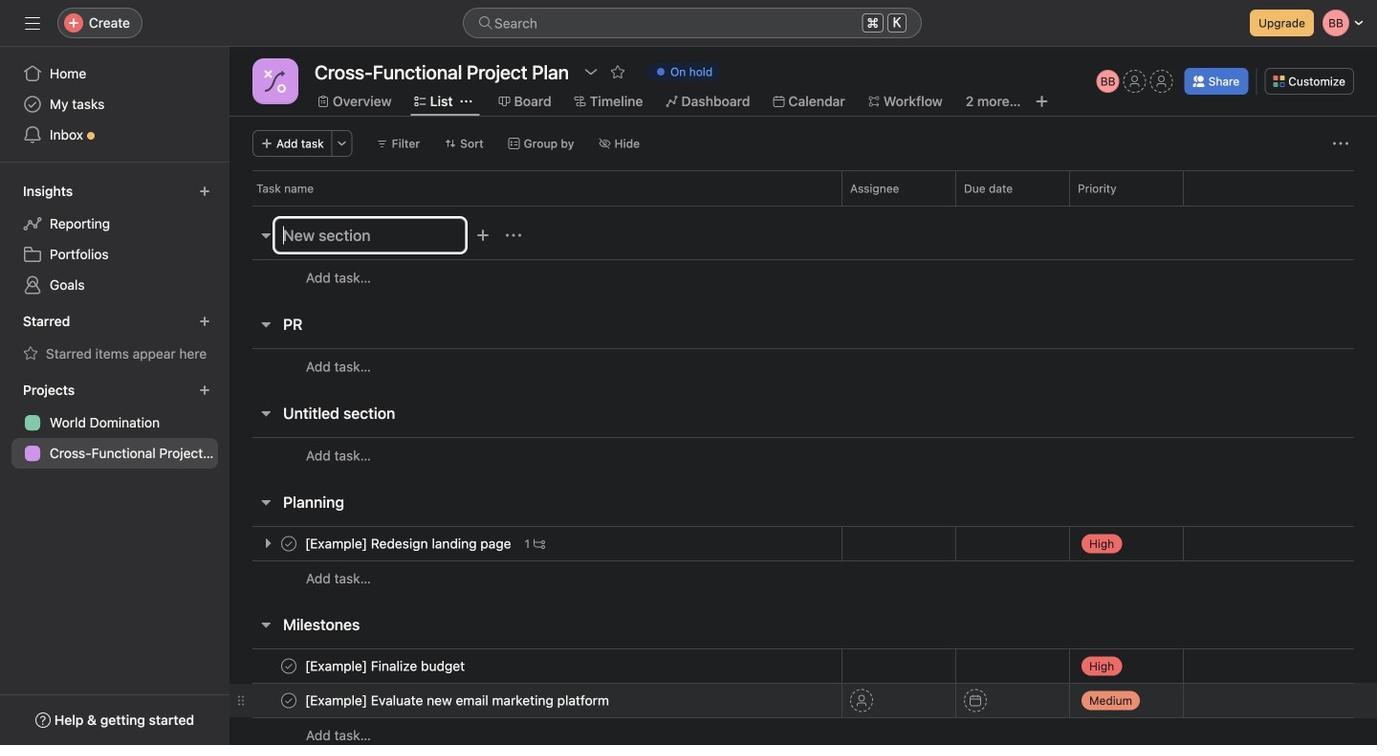 Task type: locate. For each thing, give the bounding box(es) containing it.
New section text field
[[275, 218, 466, 253]]

task name text field inside the [example] redesign landing page cell
[[301, 534, 517, 554]]

None text field
[[310, 55, 574, 89]]

collapse task list for this group image down the expand subtask list for the task [example] redesign landing page image
[[258, 617, 274, 632]]

Task name text field
[[301, 534, 517, 554], [301, 657, 471, 676], [301, 691, 615, 710]]

1 mark complete checkbox from the top
[[277, 532, 300, 555]]

2 collapse task list for this group image from the top
[[258, 617, 274, 632]]

add a task to this group image
[[476, 228, 491, 243]]

1 vertical spatial collapse task list for this group image
[[258, 617, 274, 632]]

mark complete checkbox inside "[example] finalize budget" cell
[[277, 655, 300, 678]]

Mark complete checkbox
[[277, 689, 300, 712]]

0 vertical spatial mark complete image
[[277, 532, 300, 555]]

None field
[[463, 8, 922, 38]]

2 collapse task list for this group image from the top
[[258, 317, 274, 332]]

mark complete image inside '[example] evaluate new email marketing platform' cell
[[277, 689, 300, 712]]

1 vertical spatial mark complete checkbox
[[277, 655, 300, 678]]

2 vertical spatial mark complete image
[[277, 689, 300, 712]]

manage project members image
[[1097, 70, 1120, 93]]

3 task name text field from the top
[[301, 691, 615, 710]]

collapse task list for this group image
[[258, 228, 274, 243], [258, 317, 274, 332], [258, 406, 274, 421]]

2 task name text field from the top
[[301, 657, 471, 676]]

insights element
[[0, 174, 230, 304]]

[example] redesign landing page cell
[[230, 526, 842, 562]]

1 vertical spatial task name text field
[[301, 657, 471, 676]]

3 mark complete image from the top
[[277, 689, 300, 712]]

Search tasks, projects, and more text field
[[463, 8, 922, 38]]

task name text field for mark complete checkbox
[[301, 691, 615, 710]]

1 vertical spatial collapse task list for this group image
[[258, 317, 274, 332]]

2 vertical spatial task name text field
[[301, 691, 615, 710]]

3 collapse task list for this group image from the top
[[258, 406, 274, 421]]

1 task name text field from the top
[[301, 534, 517, 554]]

more actions image
[[1334, 136, 1349, 151], [336, 138, 348, 149]]

2 vertical spatial collapse task list for this group image
[[258, 406, 274, 421]]

header planning tree grid
[[230, 526, 1378, 596]]

0 vertical spatial collapse task list for this group image
[[258, 495, 274, 510]]

task name text field inside "[example] finalize budget" cell
[[301, 657, 471, 676]]

mark complete checkbox inside the [example] redesign landing page cell
[[277, 532, 300, 555]]

Mark complete checkbox
[[277, 532, 300, 555], [277, 655, 300, 678]]

0 vertical spatial mark complete checkbox
[[277, 532, 300, 555]]

task name text field inside '[example] evaluate new email marketing platform' cell
[[301, 691, 615, 710]]

2 mark complete image from the top
[[277, 655, 300, 678]]

[example] finalize budget cell
[[230, 649, 842, 684]]

expand subtask list for the task [example] redesign landing page image
[[260, 536, 276, 551]]

1 collapse task list for this group image from the top
[[258, 495, 274, 510]]

collapse task list for this group image
[[258, 495, 274, 510], [258, 617, 274, 632]]

row
[[230, 170, 1378, 206], [253, 205, 1355, 207], [230, 259, 1378, 296], [230, 348, 1378, 385], [230, 437, 1378, 474], [230, 526, 1378, 562], [230, 561, 1378, 596], [230, 649, 1378, 684], [230, 683, 1378, 719], [230, 718, 1378, 745]]

mark complete checkbox right the expand subtask list for the task [example] redesign landing page image
[[277, 532, 300, 555]]

add tab image
[[1035, 94, 1050, 109]]

tab actions image
[[461, 96, 472, 107]]

mark complete checkbox up mark complete checkbox
[[277, 655, 300, 678]]

collapse task list for this group image up the expand subtask list for the task [example] redesign landing page image
[[258, 495, 274, 510]]

0 vertical spatial collapse task list for this group image
[[258, 228, 274, 243]]

mark complete image for "[example] finalize budget" cell
[[277, 655, 300, 678]]

1 vertical spatial mark complete image
[[277, 655, 300, 678]]

mark complete image
[[277, 532, 300, 555], [277, 655, 300, 678], [277, 689, 300, 712]]

2 mark complete checkbox from the top
[[277, 655, 300, 678]]

1 mark complete image from the top
[[277, 532, 300, 555]]

0 vertical spatial task name text field
[[301, 534, 517, 554]]

mark complete image inside "[example] finalize budget" cell
[[277, 655, 300, 678]]



Task type: vqa. For each thing, say whether or not it's contained in the screenshot.
the bottommost Mark complete option
yes



Task type: describe. For each thing, give the bounding box(es) containing it.
0 horizontal spatial more actions image
[[336, 138, 348, 149]]

mark complete image for '[example] evaluate new email marketing platform' cell
[[277, 689, 300, 712]]

1 subtask image
[[534, 538, 546, 550]]

[example] evaluate new email marketing platform cell
[[230, 683, 842, 719]]

global element
[[0, 47, 230, 162]]

task name text field for mark complete option in the "[example] finalize budget" cell
[[301, 657, 471, 676]]

collapse task list for this group image for header planning tree grid
[[258, 495, 274, 510]]

line_and_symbols image
[[264, 70, 287, 93]]

new insights image
[[199, 186, 211, 197]]

1 collapse task list for this group image from the top
[[258, 228, 274, 243]]

add items to starred image
[[199, 316, 211, 327]]

starred element
[[0, 304, 230, 373]]

more section actions image
[[506, 228, 521, 243]]

header milestones tree grid
[[230, 649, 1378, 745]]

show options image
[[584, 64, 599, 79]]

new project or portfolio image
[[199, 385, 211, 396]]

add to starred image
[[610, 64, 626, 79]]

collapse task list for this group image for header milestones tree grid
[[258, 617, 274, 632]]

1 horizontal spatial more actions image
[[1334, 136, 1349, 151]]

hide sidebar image
[[25, 15, 40, 31]]

mark complete image inside the [example] redesign landing page cell
[[277, 532, 300, 555]]

projects element
[[0, 373, 230, 473]]



